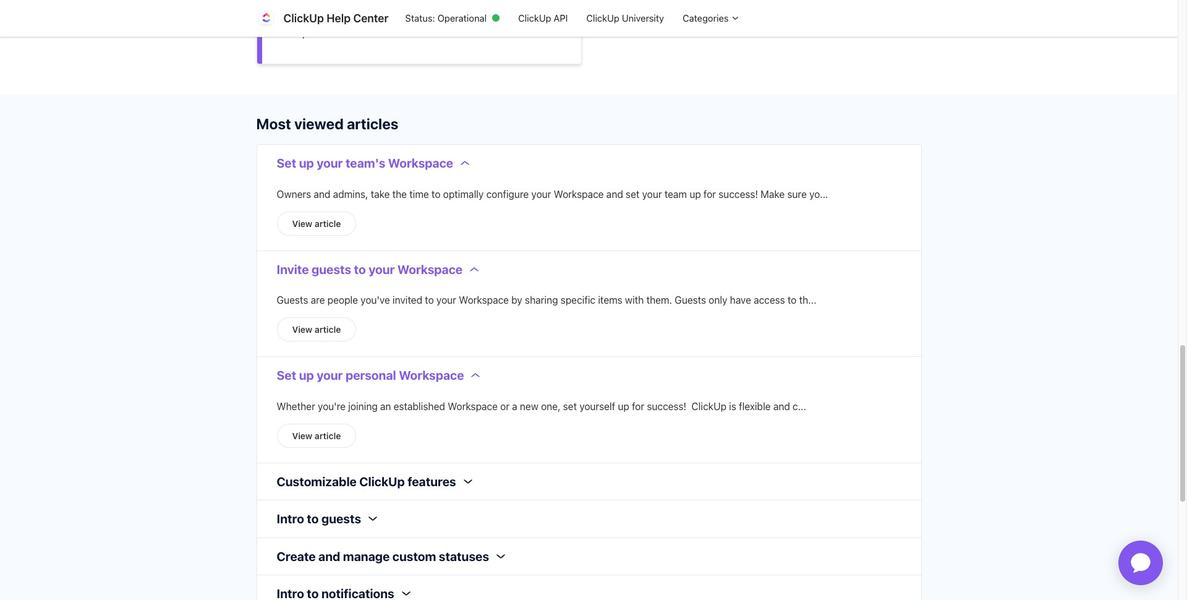 Task type: locate. For each thing, give the bounding box(es) containing it.
2 vertical spatial view article link
[[277, 423, 357, 448]]

set inside dropdown button
[[277, 156, 296, 170]]

to inside clickup has one of the strictest security policies in our industry to ensure your data never gets into the hands of third parties.
[[320, 9, 330, 22]]

guests
[[277, 294, 308, 306], [675, 294, 707, 306]]

article down admins, at the top left of page
[[315, 218, 341, 229]]

clickup up industry
[[277, 0, 316, 6]]

view article for your
[[292, 324, 341, 335]]

1 vertical spatial set
[[277, 368, 296, 382]]

have
[[731, 294, 752, 306]]

clickup left university
[[587, 13, 620, 24]]

3 article from the top
[[315, 430, 341, 441]]

invited
[[393, 294, 423, 306]]

set for set up your team's workspace
[[277, 156, 296, 170]]

clickup api
[[519, 13, 568, 24]]

clickup has one of the strictest security policies in our industry to ensure your data never gets into the hands of third parties.
[[277, 0, 557, 39]]

your left data
[[369, 9, 391, 22]]

2 vertical spatial view article
[[292, 430, 341, 441]]

and right "create" in the left bottom of the page
[[319, 549, 341, 563]]

1 horizontal spatial of
[[547, 9, 557, 22]]

2 set from the top
[[277, 368, 296, 382]]

0 vertical spatial view
[[292, 218, 313, 229]]

0 horizontal spatial the
[[373, 0, 389, 6]]

set up whether
[[277, 368, 296, 382]]

clickup left is
[[692, 401, 727, 412]]

clickup has one of the strictest security policies in our industry to ensure your data never gets into the hands of third parties. link
[[257, 0, 581, 64]]

0 horizontal spatial set
[[563, 401, 577, 412]]

view article link
[[277, 211, 357, 235], [277, 317, 357, 342], [277, 423, 357, 448]]

0 vertical spatial view article link
[[277, 211, 357, 235]]

0 vertical spatial article
[[315, 218, 341, 229]]

1 horizontal spatial set
[[626, 188, 640, 200]]

application
[[1104, 526, 1179, 600]]

1 horizontal spatial guests
[[675, 294, 707, 306]]

your right "configure"
[[532, 188, 552, 200]]

0 vertical spatial of
[[360, 0, 370, 6]]

1 set from the top
[[277, 156, 296, 170]]

to down 'has'
[[320, 9, 330, 22]]

0 vertical spatial the
[[373, 0, 389, 6]]

1 vertical spatial article
[[315, 324, 341, 335]]

up inside dropdown button
[[299, 368, 314, 382]]

invite guests to your workspace button
[[257, 251, 499, 288]]

clickup api link
[[509, 7, 578, 30]]

you're
[[318, 401, 346, 412]]

2 view article from the top
[[292, 324, 341, 335]]

for right yourself
[[632, 401, 645, 412]]

workspace
[[388, 156, 454, 170], [554, 188, 604, 200], [398, 262, 463, 276], [459, 294, 509, 306], [399, 368, 464, 382], [448, 401, 498, 412]]

clickup for clickup help center
[[284, 12, 324, 25]]

guests
[[312, 262, 351, 276], [322, 512, 361, 526]]

guests are people you've invited to your workspace by sharing specific items with them. guests only have access to th...
[[277, 294, 817, 306]]

with
[[626, 294, 644, 306]]

1 vertical spatial view article
[[292, 324, 341, 335]]

up right yourself
[[618, 401, 630, 412]]

guests down customizable
[[322, 512, 361, 526]]

set right 'one,'
[[563, 401, 577, 412]]

view down owners
[[292, 218, 313, 229]]

view down whether
[[292, 430, 313, 441]]

clickup up third
[[284, 12, 324, 25]]

them.
[[647, 294, 673, 306]]

view
[[292, 218, 313, 229], [292, 324, 313, 335], [292, 430, 313, 441]]

1 horizontal spatial for
[[704, 188, 716, 200]]

the down policies
[[495, 9, 511, 22]]

whether
[[277, 401, 315, 412]]

3 view article from the top
[[292, 430, 341, 441]]

0 vertical spatial set
[[277, 156, 296, 170]]

article
[[315, 218, 341, 229], [315, 324, 341, 335], [315, 430, 341, 441]]

clickup inside clickup has one of the strictest security policies in our industry to ensure your data never gets into the hands of third parties.
[[277, 0, 316, 6]]

one,
[[541, 401, 561, 412]]

of up the "center"
[[360, 0, 370, 6]]

clickup university
[[587, 13, 665, 24]]

for left success!
[[704, 188, 716, 200]]

1 vertical spatial view article link
[[277, 317, 357, 342]]

up
[[299, 156, 314, 170], [690, 188, 701, 200], [299, 368, 314, 382], [618, 401, 630, 412]]

set left team
[[626, 188, 640, 200]]

view article down the are
[[292, 324, 341, 335]]

view article for personal
[[292, 430, 341, 441]]

sure
[[788, 188, 807, 200]]

1 view article from the top
[[292, 218, 341, 229]]

new
[[520, 401, 539, 412]]

guests left only
[[675, 294, 707, 306]]

view article link down owners
[[277, 211, 357, 235]]

your up you've
[[369, 262, 395, 276]]

manage
[[343, 549, 390, 563]]

view for set up your personal workspace
[[292, 430, 313, 441]]

your
[[369, 9, 391, 22], [317, 156, 343, 170], [532, 188, 552, 200], [643, 188, 662, 200], [369, 262, 395, 276], [437, 294, 457, 306], [317, 368, 343, 382]]

the right the take
[[393, 188, 407, 200]]

invite guests to your workspace
[[277, 262, 463, 276]]

of
[[360, 0, 370, 6], [547, 9, 557, 22]]

into
[[474, 9, 493, 22]]

view article link down the are
[[277, 317, 357, 342]]

to right invited
[[425, 294, 434, 306]]

your inside clickup has one of the strictest security policies in our industry to ensure your data never gets into the hands of third parties.
[[369, 9, 391, 22]]

0 vertical spatial set
[[626, 188, 640, 200]]

most
[[256, 115, 291, 132]]

view article link down 'you're'
[[277, 423, 357, 448]]

set inside dropdown button
[[277, 368, 296, 382]]

set up your team's workspace button
[[257, 145, 489, 182]]

view for set up your team's workspace
[[292, 218, 313, 229]]

0 vertical spatial for
[[704, 188, 716, 200]]

set for set up your personal workspace
[[277, 368, 296, 382]]

and right owners
[[314, 188, 331, 200]]

the for strictest
[[373, 0, 389, 6]]

2 vertical spatial article
[[315, 430, 341, 441]]

1 vertical spatial of
[[547, 9, 557, 22]]

flexible
[[739, 401, 771, 412]]

clickup university link
[[578, 7, 674, 30]]

view article link for team's
[[277, 211, 357, 235]]

yo...
[[810, 188, 829, 200]]

1 horizontal spatial the
[[393, 188, 407, 200]]

success!
[[719, 188, 759, 200]]

clickup
[[277, 0, 316, 6], [284, 12, 324, 25], [519, 13, 552, 24], [587, 13, 620, 24], [692, 401, 727, 412], [360, 474, 405, 488]]

clickup help center
[[284, 12, 389, 25]]

2 view from the top
[[292, 324, 313, 335]]

1 view article link from the top
[[277, 211, 357, 235]]

set up owners
[[277, 156, 296, 170]]

clickup left features
[[360, 474, 405, 488]]

to left th...
[[788, 294, 797, 306]]

for
[[704, 188, 716, 200], [632, 401, 645, 412]]

2 horizontal spatial the
[[495, 9, 511, 22]]

the up the "center"
[[373, 0, 389, 6]]

2 guests from the left
[[675, 294, 707, 306]]

up right team
[[690, 188, 701, 200]]

3 view article link from the top
[[277, 423, 357, 448]]

people
[[328, 294, 358, 306]]

or
[[501, 401, 510, 412]]

2 article from the top
[[315, 324, 341, 335]]

your up 'you're'
[[317, 368, 343, 382]]

items
[[598, 294, 623, 306]]

view article for team's
[[292, 218, 341, 229]]

intro
[[277, 512, 304, 526]]

1 vertical spatial the
[[495, 9, 511, 22]]

1 article from the top
[[315, 218, 341, 229]]

clickup for clickup has one of the strictest security policies in our industry to ensure your data never gets into the hands of third parties.
[[277, 0, 316, 6]]

center
[[354, 12, 389, 25]]

security
[[435, 0, 475, 6]]

view down the are
[[292, 324, 313, 335]]

view article down owners
[[292, 218, 341, 229]]

0 horizontal spatial for
[[632, 401, 645, 412]]

owners
[[277, 188, 311, 200]]

view article down 'you're'
[[292, 430, 341, 441]]

0 vertical spatial view article
[[292, 218, 341, 229]]

2 vertical spatial view
[[292, 430, 313, 441]]

yourself
[[580, 401, 616, 412]]

1 view from the top
[[292, 218, 313, 229]]

2 vertical spatial the
[[393, 188, 407, 200]]

your left team's at the top left
[[317, 156, 343, 170]]

1 vertical spatial set
[[563, 401, 577, 412]]

guests up 'people'
[[312, 262, 351, 276]]

to up you've
[[354, 262, 366, 276]]

the
[[373, 0, 389, 6], [495, 9, 511, 22], [393, 188, 407, 200]]

the for time
[[393, 188, 407, 200]]

workspace inside dropdown button
[[399, 368, 464, 382]]

and
[[314, 188, 331, 200], [607, 188, 624, 200], [774, 401, 791, 412], [319, 549, 341, 563]]

article down the are
[[315, 324, 341, 335]]

th...
[[800, 294, 817, 306]]

2 view article link from the top
[[277, 317, 357, 342]]

clickup help center link
[[256, 8, 396, 28]]

article down 'you're'
[[315, 430, 341, 441]]

clickup inside dropdown button
[[360, 474, 405, 488]]

set up your personal workspace button
[[257, 357, 500, 394]]

3 view from the top
[[292, 430, 313, 441]]

of right the hands
[[547, 9, 557, 22]]

guests left the are
[[277, 294, 308, 306]]

up up whether
[[299, 368, 314, 382]]

0 vertical spatial guests
[[312, 262, 351, 276]]

set
[[626, 188, 640, 200], [563, 401, 577, 412]]

1 guests from the left
[[277, 294, 308, 306]]

0 horizontal spatial guests
[[277, 294, 308, 306]]

up up owners
[[299, 156, 314, 170]]

1 vertical spatial view
[[292, 324, 313, 335]]

clickup down 'our'
[[519, 13, 552, 24]]

to
[[320, 9, 330, 22], [432, 188, 441, 200], [354, 262, 366, 276], [425, 294, 434, 306], [788, 294, 797, 306], [307, 512, 319, 526]]

never
[[419, 9, 447, 22]]

0 horizontal spatial of
[[360, 0, 370, 6]]

view article link for your
[[277, 317, 357, 342]]



Task type: vqa. For each thing, say whether or not it's contained in the screenshot.
.
no



Task type: describe. For each thing, give the bounding box(es) containing it.
set up your team's workspace
[[277, 156, 454, 170]]

in
[[518, 0, 527, 6]]

create and manage custom statuses button
[[257, 538, 525, 575]]

industry
[[277, 9, 317, 22]]

status:
[[406, 13, 435, 24]]

set up your personal workspace
[[277, 368, 464, 382]]

policies
[[478, 0, 516, 6]]

invite
[[277, 262, 309, 276]]

intro to guests
[[277, 512, 361, 526]]

clickup for clickup university
[[587, 13, 620, 24]]

third
[[277, 26, 300, 39]]

status: operational
[[406, 13, 487, 24]]

admins,
[[333, 188, 368, 200]]

established
[[394, 401, 445, 412]]

and left c...
[[774, 401, 791, 412]]

has
[[318, 0, 336, 6]]

1 vertical spatial for
[[632, 401, 645, 412]]

articles
[[347, 115, 399, 132]]

statuses
[[439, 549, 489, 563]]

team
[[665, 188, 687, 200]]

our
[[530, 0, 546, 6]]

and left team
[[607, 188, 624, 200]]

customizable
[[277, 474, 357, 488]]

operational
[[438, 13, 487, 24]]

take
[[371, 188, 390, 200]]

customizable clickup features
[[277, 474, 456, 488]]

your right invited
[[437, 294, 457, 306]]

owners and admins, take the time to optimally configure your workspace and set your team up for success! make sure yo...
[[277, 188, 829, 200]]

access
[[754, 294, 786, 306]]

is
[[730, 401, 737, 412]]

clickup for clickup api
[[519, 13, 552, 24]]

one
[[339, 0, 357, 6]]

view for invite guests to your workspace
[[292, 324, 313, 335]]

an
[[380, 401, 391, 412]]

intro to guests button
[[257, 501, 397, 537]]

create
[[277, 549, 316, 563]]

up inside dropdown button
[[299, 156, 314, 170]]

clickup help help center home page image
[[256, 8, 276, 28]]

time
[[410, 188, 429, 200]]

specific
[[561, 294, 596, 306]]

customizable clickup features button
[[257, 463, 492, 500]]

a
[[512, 401, 518, 412]]

1 vertical spatial guests
[[322, 512, 361, 526]]

help
[[327, 12, 351, 25]]

personal
[[346, 368, 396, 382]]

university
[[622, 13, 665, 24]]

parties.
[[302, 26, 340, 39]]

your inside dropdown button
[[317, 368, 343, 382]]

make
[[761, 188, 785, 200]]

article for your
[[315, 324, 341, 335]]

to right time
[[432, 188, 441, 200]]

by
[[512, 294, 523, 306]]

gets
[[449, 9, 471, 22]]

to right intro
[[307, 512, 319, 526]]

are
[[311, 294, 325, 306]]

custom
[[393, 549, 436, 563]]

sharing
[[525, 294, 558, 306]]

and inside dropdown button
[[319, 549, 341, 563]]

most viewed articles
[[256, 115, 399, 132]]

whether you're joining an established workspace or a new one, set yourself up for success!  clickup is flexible and c...
[[277, 401, 807, 412]]

article for team's
[[315, 218, 341, 229]]

ensure
[[333, 9, 367, 22]]

you've
[[361, 294, 390, 306]]

features
[[408, 474, 456, 488]]

api
[[554, 13, 568, 24]]

categories
[[683, 13, 732, 24]]

categories button
[[674, 7, 750, 30]]

only
[[709, 294, 728, 306]]

hands
[[514, 9, 545, 22]]

joining
[[348, 401, 378, 412]]

view article link for personal
[[277, 423, 357, 448]]

article for personal
[[315, 430, 341, 441]]

viewed
[[294, 115, 344, 132]]

configure
[[487, 188, 529, 200]]

your left team
[[643, 188, 662, 200]]

strictest
[[392, 0, 433, 6]]

data
[[394, 9, 416, 22]]

optimally
[[443, 188, 484, 200]]

create and manage custom statuses
[[277, 549, 489, 563]]

c...
[[793, 401, 807, 412]]

team's
[[346, 156, 386, 170]]



